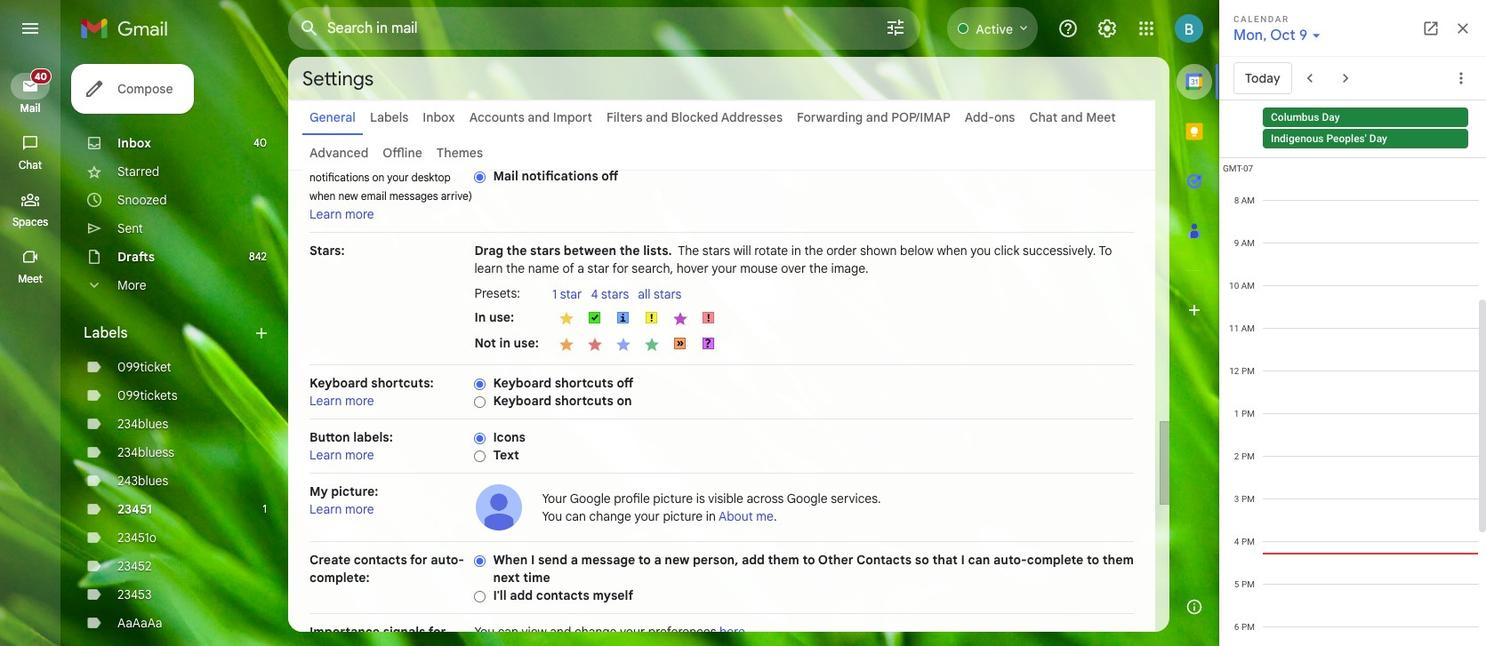 Task type: vqa. For each thing, say whether or not it's contained in the screenshot.
star
yes



Task type: locate. For each thing, give the bounding box(es) containing it.
3 learn from the top
[[310, 448, 342, 464]]

profile
[[614, 491, 650, 507]]

mouse
[[740, 261, 778, 277]]

on up email
[[372, 171, 385, 184]]

keyboard for keyboard shortcuts on
[[493, 393, 552, 409]]

them right complete
[[1103, 553, 1134, 569]]

tab list
[[1170, 57, 1220, 583]]

settings
[[303, 66, 374, 90]]

auto- inside when i send a message to a new person, add them to other contacts so that i can auto-complete to them next time
[[994, 553, 1028, 569]]

learn more link for my
[[310, 502, 374, 518]]

chat down mail heading
[[19, 158, 42, 172]]

1 horizontal spatial google
[[787, 491, 828, 507]]

the stars will rotate in the order shown below when you click successively. to learn the name of a star for search, hover your mouse over the image.
[[475, 243, 1113, 277]]

labels up 099ticket
[[84, 325, 128, 343]]

0 horizontal spatial .
[[745, 625, 749, 641]]

1 down the name
[[552, 287, 557, 303]]

between
[[564, 243, 617, 259]]

1 vertical spatial can
[[968, 553, 991, 569]]

change down profile
[[590, 509, 632, 525]]

your inside the stars will rotate in the order shown below when you click successively. to learn the name of a star for search, hover your mouse over the image.
[[712, 261, 737, 277]]

learn more link
[[310, 206, 374, 222], [310, 393, 374, 409], [310, 448, 374, 464], [310, 502, 374, 518]]

0 horizontal spatial new
[[338, 190, 358, 203]]

1 shortcuts from the top
[[555, 375, 614, 391]]

when
[[310, 190, 336, 203], [937, 243, 968, 259]]

and for forwarding
[[866, 109, 889, 125]]

popup
[[426, 152, 457, 165]]

when inside (allows gmail to display popup notifications on your desktop when new email messages arrive) learn more
[[310, 190, 336, 203]]

1 horizontal spatial .
[[774, 509, 777, 525]]

more down 'labels:'
[[345, 448, 374, 464]]

off for keyboard shortcuts off
[[617, 375, 634, 391]]

learn more link down picture:
[[310, 502, 374, 518]]

add inside when i send a message to a new person, add them to other contacts so that i can auto-complete to them next time
[[742, 553, 765, 569]]

1 left my picture: learn more
[[263, 503, 267, 516]]

the right over
[[810, 261, 828, 277]]

text
[[493, 448, 519, 464]]

learn inside my picture: learn more
[[310, 502, 342, 518]]

0 horizontal spatial i
[[531, 553, 535, 569]]

40 left advanced link
[[254, 136, 267, 149]]

mail
[[20, 101, 41, 115], [493, 168, 519, 184]]

add right i'll
[[510, 588, 533, 604]]

new left email
[[338, 190, 358, 203]]

1 horizontal spatial when
[[937, 243, 968, 259]]

. inside your google profile picture is visible across google services. you can change your picture in about me .
[[774, 509, 777, 525]]

0 horizontal spatial auto-
[[431, 553, 465, 569]]

you down the your
[[542, 509, 562, 525]]

can left view
[[498, 625, 519, 641]]

1 horizontal spatial i
[[961, 553, 965, 569]]

0 vertical spatial on
[[372, 171, 385, 184]]

for inside create contacts for auto- complete:
[[410, 553, 428, 569]]

myself
[[593, 588, 634, 604]]

1 horizontal spatial 1
[[552, 287, 557, 303]]

and left import
[[528, 109, 550, 125]]

offline
[[383, 145, 422, 161]]

0 vertical spatial .
[[774, 509, 777, 525]]

1 horizontal spatial mail
[[493, 168, 519, 184]]

me
[[757, 509, 774, 525]]

1 horizontal spatial auto-
[[994, 553, 1028, 569]]

your down will
[[712, 261, 737, 277]]

1 horizontal spatial can
[[566, 509, 586, 525]]

2 auto- from the left
[[994, 553, 1028, 569]]

compose
[[117, 81, 173, 97]]

when
[[493, 553, 528, 569]]

more inside button labels: learn more
[[345, 448, 374, 464]]

i'll add contacts myself
[[493, 588, 634, 604]]

When I send a message to a new person, add them to Other Contacts so that I can auto-complete to them next time radio
[[475, 555, 486, 568]]

4
[[591, 287, 598, 303]]

1 horizontal spatial add
[[742, 553, 765, 569]]

drag
[[475, 243, 504, 259]]

star inside the stars will rotate in the order shown below when you click successively. to learn the name of a star for search, hover your mouse over the image.
[[588, 261, 610, 277]]

when left you on the right
[[937, 243, 968, 259]]

shortcuts for off
[[555, 375, 614, 391]]

in inside the stars will rotate in the order shown below when you click successively. to learn the name of a star for search, hover your mouse over the image.
[[792, 243, 802, 259]]

stars inside the stars will rotate in the order shown below when you click successively. to learn the name of a star for search, hover your mouse over the image.
[[703, 243, 731, 259]]

shown
[[861, 243, 897, 259]]

in up over
[[792, 243, 802, 259]]

off up keyboard shortcuts on
[[617, 375, 634, 391]]

0 vertical spatial inbox
[[423, 109, 455, 125]]

1 vertical spatial inbox
[[117, 135, 151, 151]]

use:
[[489, 309, 514, 325], [514, 335, 539, 351]]

pop/imap
[[892, 109, 951, 125]]

1 vertical spatial on
[[617, 393, 632, 409]]

1 vertical spatial .
[[745, 625, 749, 641]]

. right preferences
[[745, 625, 749, 641]]

shortcuts
[[555, 375, 614, 391], [555, 393, 614, 409]]

1 vertical spatial mail
[[493, 168, 519, 184]]

learn more link for keyboard
[[310, 393, 374, 409]]

4 learn more link from the top
[[310, 502, 374, 518]]

for up 1 star 4 stars all stars
[[613, 261, 629, 277]]

in down 'visible'
[[706, 509, 716, 525]]

new left person,
[[665, 553, 690, 569]]

add right person,
[[742, 553, 765, 569]]

button
[[310, 430, 350, 446]]

3 learn more link from the top
[[310, 448, 374, 464]]

notifications down (allows
[[310, 171, 370, 184]]

0 horizontal spatial inbox link
[[117, 135, 151, 151]]

1 horizontal spatial new
[[665, 553, 690, 569]]

learn inside button labels: learn more
[[310, 448, 342, 464]]

the left lists.
[[620, 243, 640, 259]]

in right the not
[[500, 335, 511, 351]]

on down keyboard shortcuts off
[[617, 393, 632, 409]]

0 vertical spatial off
[[602, 168, 619, 184]]

across
[[747, 491, 784, 507]]

0 vertical spatial mail
[[20, 101, 41, 115]]

icons
[[493, 430, 526, 446]]

1 more from the top
[[345, 206, 374, 222]]

1 horizontal spatial labels
[[370, 109, 409, 125]]

more down picture:
[[345, 502, 374, 518]]

Mail notifications off radio
[[475, 171, 486, 184]]

navigation
[[0, 57, 62, 647]]

099tickets
[[117, 388, 178, 404]]

compose button
[[71, 64, 194, 114]]

when for you
[[937, 243, 968, 259]]

0 horizontal spatial 1
[[263, 503, 267, 516]]

1 vertical spatial when
[[937, 243, 968, 259]]

2 them from the left
[[1103, 553, 1134, 569]]

1 vertical spatial chat
[[19, 158, 42, 172]]

0 horizontal spatial mail
[[20, 101, 41, 115]]

mail for mail notifications off
[[493, 168, 519, 184]]

more inside (allows gmail to display popup notifications on your desktop when new email messages arrive) learn more
[[345, 206, 374, 222]]

off down filters
[[602, 168, 619, 184]]

the up over
[[805, 243, 824, 259]]

message
[[582, 553, 635, 569]]

1 horizontal spatial for
[[429, 625, 446, 641]]

about me link
[[719, 509, 774, 525]]

snoozed
[[117, 192, 167, 208]]

0 vertical spatial add
[[742, 553, 765, 569]]

0 vertical spatial 40
[[34, 70, 47, 83]]

and right filters
[[646, 109, 668, 125]]

for right signals
[[429, 625, 446, 641]]

of
[[563, 261, 575, 277]]

search in mail image
[[294, 12, 326, 44]]

099ticket
[[117, 359, 171, 375]]

1 learn more link from the top
[[310, 206, 374, 222]]

more down email
[[345, 206, 374, 222]]

Keyboard shortcuts on radio
[[475, 396, 486, 409]]

1 for 1
[[263, 503, 267, 516]]

drafts
[[117, 249, 155, 265]]

0 horizontal spatial them
[[768, 553, 800, 569]]

0 horizontal spatial on
[[372, 171, 385, 184]]

learn more link for button
[[310, 448, 374, 464]]

and left pop/imap
[[866, 109, 889, 125]]

1 vertical spatial new
[[665, 553, 690, 569]]

1 vertical spatial in
[[500, 335, 511, 351]]

new inside when i send a message to a new person, add them to other contacts so that i can auto-complete to them next time
[[665, 553, 690, 569]]

0 vertical spatial shortcuts
[[555, 375, 614, 391]]

learn more link down email
[[310, 206, 374, 222]]

side panel section
[[1170, 57, 1220, 633]]

when inside the stars will rotate in the order shown below when you click successively. to learn the name of a star for search, hover your mouse over the image.
[[937, 243, 968, 259]]

i'll
[[493, 588, 507, 604]]

0 horizontal spatial labels
[[84, 325, 128, 343]]

0 horizontal spatial 40
[[34, 70, 47, 83]]

when down (allows
[[310, 190, 336, 203]]

0 vertical spatial chat
[[1030, 109, 1058, 125]]

2 learn more link from the top
[[310, 393, 374, 409]]

a
[[578, 261, 585, 277], [571, 553, 578, 569], [654, 553, 662, 569]]

shortcuts up keyboard shortcuts on
[[555, 375, 614, 391]]

1 vertical spatial meet
[[18, 272, 43, 286]]

0 horizontal spatial google
[[570, 491, 611, 507]]

1 horizontal spatial inbox
[[423, 109, 455, 125]]

forwarding
[[797, 109, 863, 125]]

234bluess link
[[117, 445, 174, 461]]

you down the i'll add contacts myself "radio"
[[475, 625, 495, 641]]

meet heading
[[0, 272, 61, 287]]

keyboard inside keyboard shortcuts: learn more
[[310, 375, 368, 391]]

1 vertical spatial off
[[617, 375, 634, 391]]

can right the that
[[968, 553, 991, 569]]

0 horizontal spatial meet
[[18, 272, 43, 286]]

the right 'drag'
[[507, 243, 527, 259]]

stars left will
[[703, 243, 731, 259]]

2 shortcuts from the top
[[555, 393, 614, 409]]

1 vertical spatial 1
[[263, 503, 267, 516]]

more inside my picture: learn more
[[345, 502, 374, 518]]

0 horizontal spatial star
[[560, 287, 582, 303]]

and right ons
[[1061, 109, 1083, 125]]

keyboard up button on the bottom
[[310, 375, 368, 391]]

1 horizontal spatial notifications
[[522, 168, 599, 184]]

here link
[[720, 625, 745, 641]]

keyboard up icons
[[493, 393, 552, 409]]

243blues
[[117, 473, 168, 489]]

40 link
[[11, 69, 52, 100]]

2 vertical spatial can
[[498, 625, 519, 641]]

add-ons link
[[965, 109, 1016, 125]]

0 vertical spatial change
[[590, 509, 632, 525]]

spaces heading
[[0, 215, 61, 230]]

1 horizontal spatial you
[[542, 509, 562, 525]]

Search in mail search field
[[288, 7, 921, 50]]

labels heading
[[84, 325, 253, 343]]

and right view
[[550, 625, 572, 641]]

0 vertical spatial in
[[792, 243, 802, 259]]

keyboard shortcuts off
[[493, 375, 634, 391]]

for left when i send a message to a new person, add them to other contacts so that i can auto-complete to them next time option
[[410, 553, 428, 569]]

inbox up themes link
[[423, 109, 455, 125]]

shortcuts:
[[371, 375, 434, 391]]

support image
[[1058, 18, 1079, 39]]

1 vertical spatial you
[[475, 625, 495, 641]]

navigation containing mail
[[0, 57, 62, 647]]

mail down the '40' link
[[20, 101, 41, 115]]

for for create contacts for auto- complete:
[[410, 553, 428, 569]]

use: right in
[[489, 309, 514, 325]]

23452
[[117, 559, 152, 575]]

1 horizontal spatial contacts
[[536, 588, 590, 604]]

more for picture:
[[345, 502, 374, 518]]

chat inside 'heading'
[[19, 158, 42, 172]]

1 vertical spatial for
[[410, 553, 428, 569]]

0 vertical spatial when
[[310, 190, 336, 203]]

hover
[[677, 261, 709, 277]]

for inside "importance signals for ads:"
[[429, 625, 446, 641]]

0 horizontal spatial inbox
[[117, 135, 151, 151]]

1 vertical spatial picture
[[663, 509, 703, 525]]

0 vertical spatial labels
[[370, 109, 409, 125]]

to right gmail
[[376, 152, 386, 165]]

0 horizontal spatial contacts
[[354, 553, 407, 569]]

2 horizontal spatial can
[[968, 553, 991, 569]]

3 more from the top
[[345, 448, 374, 464]]

2 learn from the top
[[310, 393, 342, 409]]

2 horizontal spatial in
[[792, 243, 802, 259]]

star left 4
[[560, 287, 582, 303]]

0 vertical spatial new
[[338, 190, 358, 203]]

change inside your google profile picture is visible across google services. you can change your picture in about me .
[[590, 509, 632, 525]]

inbox link up themes link
[[423, 109, 455, 125]]

main menu image
[[20, 18, 41, 39]]

a right of
[[578, 261, 585, 277]]

1 vertical spatial add
[[510, 588, 533, 604]]

display
[[389, 152, 423, 165]]

0 vertical spatial meet
[[1087, 109, 1116, 125]]

and for accounts
[[528, 109, 550, 125]]

learn up stars:
[[310, 206, 342, 222]]

in inside your google profile picture is visible across google services. you can change your picture in about me .
[[706, 509, 716, 525]]

below
[[900, 243, 934, 259]]

2 vertical spatial for
[[429, 625, 446, 641]]

1 horizontal spatial chat
[[1030, 109, 1058, 125]]

1 vertical spatial labels
[[84, 325, 128, 343]]

aaaaaa
[[117, 616, 162, 632]]

auto- left when i send a message to a new person, add them to other contacts so that i can auto-complete to them next time option
[[431, 553, 465, 569]]

Icons radio
[[475, 432, 486, 446]]

is
[[696, 491, 705, 507]]

1 vertical spatial 40
[[254, 136, 267, 149]]

gmail image
[[80, 11, 177, 46]]

40 inside the '40' link
[[34, 70, 47, 83]]

learn
[[475, 261, 503, 277]]

0 vertical spatial contacts
[[354, 553, 407, 569]]

so
[[915, 553, 930, 569]]

1 vertical spatial contacts
[[536, 588, 590, 604]]

mail right mail notifications off option
[[493, 168, 519, 184]]

learn more link for (allows
[[310, 206, 374, 222]]

learn down my
[[310, 502, 342, 518]]

labels up offline
[[370, 109, 409, 125]]

on inside (allows gmail to display popup notifications on your desktop when new email messages arrive) learn more
[[372, 171, 385, 184]]

0 horizontal spatial notifications
[[310, 171, 370, 184]]

contacts down time
[[536, 588, 590, 604]]

1 vertical spatial shortcuts
[[555, 393, 614, 409]]

2 more from the top
[[345, 393, 374, 409]]

0 vertical spatial star
[[588, 261, 610, 277]]

change down myself
[[575, 625, 617, 641]]

0 vertical spatial inbox link
[[423, 109, 455, 125]]

0 vertical spatial for
[[613, 261, 629, 277]]

23452 link
[[117, 559, 152, 575]]

i up time
[[531, 553, 535, 569]]

a right send
[[571, 553, 578, 569]]

person,
[[693, 553, 739, 569]]

23453 link
[[117, 587, 152, 603]]

filters and blocked addresses
[[607, 109, 783, 125]]

0 horizontal spatial chat
[[19, 158, 42, 172]]

keyboard right keyboard shortcuts off radio
[[493, 375, 552, 391]]

star down "between" at top
[[588, 261, 610, 277]]

0 vertical spatial 1
[[552, 287, 557, 303]]

1 i from the left
[[531, 553, 535, 569]]

your
[[387, 171, 409, 184], [712, 261, 737, 277], [635, 509, 660, 525], [620, 625, 645, 641]]

2 vertical spatial in
[[706, 509, 716, 525]]

inbox link up starred
[[117, 135, 151, 151]]

mail inside heading
[[20, 101, 41, 115]]

learn more link down button on the bottom
[[310, 448, 374, 464]]

learn inside keyboard shortcuts: learn more
[[310, 393, 342, 409]]

you inside your google profile picture is visible across google services. you can change your picture in about me .
[[542, 509, 562, 525]]

notifications down import
[[522, 168, 599, 184]]

use: right the not
[[514, 335, 539, 351]]

0 vertical spatial can
[[566, 509, 586, 525]]

learn up button on the bottom
[[310, 393, 342, 409]]

contacts up complete:
[[354, 553, 407, 569]]

them down me
[[768, 553, 800, 569]]

0 horizontal spatial for
[[410, 553, 428, 569]]

1 horizontal spatial star
[[588, 261, 610, 277]]

chat right ons
[[1030, 109, 1058, 125]]

4 learn from the top
[[310, 502, 342, 518]]

0 horizontal spatial when
[[310, 190, 336, 203]]

0 vertical spatial you
[[542, 509, 562, 525]]

add
[[742, 553, 765, 569], [510, 588, 533, 604]]

0 horizontal spatial you
[[475, 625, 495, 641]]

picture left the is
[[653, 491, 693, 507]]

4 more from the top
[[345, 502, 374, 518]]

your down profile
[[635, 509, 660, 525]]

1 horizontal spatial in
[[706, 509, 716, 525]]

image.
[[831, 261, 869, 277]]

shortcuts down keyboard shortcuts off
[[555, 393, 614, 409]]

starred link
[[117, 164, 159, 180]]

google right the your
[[570, 491, 611, 507]]

to right complete
[[1087, 553, 1100, 569]]

to left other
[[803, 553, 816, 569]]

234bluess
[[117, 445, 174, 461]]

learn for my
[[310, 502, 342, 518]]

1 auto- from the left
[[431, 553, 465, 569]]

picture down the is
[[663, 509, 703, 525]]

40 up mail heading
[[34, 70, 47, 83]]

more up 'labels:'
[[345, 393, 374, 409]]

can down the your
[[566, 509, 586, 525]]

auto- right the that
[[994, 553, 1028, 569]]

your
[[542, 491, 567, 507]]

1 learn from the top
[[310, 206, 342, 222]]

to
[[376, 152, 386, 165], [639, 553, 651, 569], [803, 553, 816, 569], [1087, 553, 1100, 569]]

and
[[528, 109, 550, 125], [646, 109, 668, 125], [866, 109, 889, 125], [1061, 109, 1083, 125], [550, 625, 572, 641]]

i right the that
[[961, 553, 965, 569]]

2 horizontal spatial for
[[613, 261, 629, 277]]

name
[[528, 261, 560, 277]]

more inside keyboard shortcuts: learn more
[[345, 393, 374, 409]]

order
[[827, 243, 857, 259]]

inbox up starred
[[117, 135, 151, 151]]

google right 'across'
[[787, 491, 828, 507]]

picture image
[[475, 483, 524, 533]]

1 horizontal spatial inbox link
[[423, 109, 455, 125]]

099tickets link
[[117, 388, 178, 404]]

and for filters
[[646, 109, 668, 125]]

learn more link up button on the bottom
[[310, 393, 374, 409]]

your down "display"
[[387, 171, 409, 184]]

them
[[768, 553, 800, 569], [1103, 553, 1134, 569]]

can
[[566, 509, 586, 525], [968, 553, 991, 569], [498, 625, 519, 641]]

learn down button on the bottom
[[310, 448, 342, 464]]

. down 'across'
[[774, 509, 777, 525]]

23451o
[[117, 530, 157, 546]]

inbox for topmost "inbox" link
[[423, 109, 455, 125]]



Task type: describe. For each thing, give the bounding box(es) containing it.
1 vertical spatial star
[[560, 287, 582, 303]]

more
[[117, 278, 146, 294]]

stars:
[[310, 243, 345, 259]]

lists.
[[643, 243, 672, 259]]

themes link
[[437, 145, 483, 161]]

complete
[[1028, 553, 1084, 569]]

for inside the stars will rotate in the order shown below when you click successively. to learn the name of a star for search, hover your mouse over the image.
[[613, 261, 629, 277]]

more for shortcuts:
[[345, 393, 374, 409]]

about
[[719, 509, 753, 525]]

for for importance signals for ads:
[[429, 625, 446, 641]]

23451o link
[[117, 530, 157, 546]]

shortcuts for on
[[555, 393, 614, 409]]

forwarding and pop/imap link
[[797, 109, 951, 125]]

snoozed link
[[117, 192, 167, 208]]

more for labels:
[[345, 448, 374, 464]]

all
[[638, 287, 651, 303]]

234blues link
[[117, 416, 168, 432]]

your inside (allows gmail to display popup notifications on your desktop when new email messages arrive) learn more
[[387, 171, 409, 184]]

forwarding and pop/imap
[[797, 109, 951, 125]]

can inside when i send a message to a new person, add them to other contacts so that i can auto-complete to them next time
[[968, 553, 991, 569]]

importance
[[310, 625, 380, 641]]

chat heading
[[0, 158, 61, 173]]

importance signals for ads:
[[310, 625, 446, 647]]

Text radio
[[475, 450, 486, 463]]

0 vertical spatial picture
[[653, 491, 693, 507]]

(allows gmail to display popup notifications on your desktop when new email messages arrive) learn more
[[310, 152, 472, 222]]

0 horizontal spatial in
[[500, 335, 511, 351]]

accounts and import link
[[470, 109, 593, 125]]

1 vertical spatial use:
[[514, 335, 539, 351]]

your inside your google profile picture is visible across google services. you can change your picture in about me .
[[635, 509, 660, 525]]

mail heading
[[0, 101, 61, 116]]

keyboard for keyboard shortcuts off
[[493, 375, 552, 391]]

drafts link
[[117, 249, 155, 265]]

1 horizontal spatial 40
[[254, 136, 267, 149]]

842
[[249, 250, 267, 263]]

preferences
[[648, 625, 717, 641]]

new inside (allows gmail to display popup notifications on your desktop when new email messages arrive) learn more
[[338, 190, 358, 203]]

services.
[[831, 491, 881, 507]]

keyboard for keyboard shortcuts: learn more
[[310, 375, 368, 391]]

1 horizontal spatial on
[[617, 393, 632, 409]]

1 star link
[[552, 287, 591, 304]]

addresses
[[721, 109, 783, 125]]

advanced search options image
[[879, 10, 914, 45]]

1 for 1 star 4 stars all stars
[[552, 287, 557, 303]]

0 vertical spatial use:
[[489, 309, 514, 325]]

mail for mail
[[20, 101, 41, 115]]

1 horizontal spatial meet
[[1087, 109, 1116, 125]]

when i send a message to a new person, add them to other contacts so that i can auto-complete to them next time
[[493, 553, 1134, 586]]

2 google from the left
[[787, 491, 828, 507]]

add-ons
[[965, 109, 1016, 125]]

inbox for the bottommost "inbox" link
[[117, 135, 151, 151]]

099ticket link
[[117, 359, 171, 375]]

to inside (allows gmail to display popup notifications on your desktop when new email messages arrive) learn more
[[376, 152, 386, 165]]

general
[[310, 109, 356, 125]]

not
[[475, 335, 496, 351]]

labels for labels link
[[370, 109, 409, 125]]

I'll add contacts myself radio
[[475, 591, 486, 604]]

create
[[310, 553, 351, 569]]

successively.
[[1023, 243, 1097, 259]]

here
[[720, 625, 745, 641]]

23451 link
[[117, 502, 152, 518]]

to right message
[[639, 553, 651, 569]]

import
[[553, 109, 593, 125]]

chat for chat and meet
[[1030, 109, 1058, 125]]

spaces
[[12, 215, 48, 229]]

auto- inside create contacts for auto- complete:
[[431, 553, 465, 569]]

filters and blocked addresses link
[[607, 109, 783, 125]]

in use:
[[475, 309, 514, 325]]

mail notifications off
[[493, 168, 619, 184]]

0 horizontal spatial can
[[498, 625, 519, 641]]

advanced
[[310, 145, 369, 161]]

stars up the name
[[530, 243, 561, 259]]

general link
[[310, 109, 356, 125]]

settings image
[[1097, 18, 1118, 39]]

1 vertical spatial change
[[575, 625, 617, 641]]

labels:
[[353, 430, 393, 446]]

offline link
[[383, 145, 422, 161]]

Search in mail text field
[[327, 20, 836, 37]]

labels for labels heading
[[84, 325, 128, 343]]

rotate
[[755, 243, 789, 259]]

243blues link
[[117, 473, 168, 489]]

time
[[523, 570, 551, 586]]

a inside the stars will rotate in the order shown below when you click successively. to learn the name of a star for search, hover your mouse over the image.
[[578, 261, 585, 277]]

23451
[[117, 502, 152, 518]]

1 vertical spatial inbox link
[[117, 135, 151, 151]]

presets:
[[475, 286, 520, 302]]

accounts and import
[[470, 109, 593, 125]]

contacts inside create contacts for auto- complete:
[[354, 553, 407, 569]]

in
[[475, 309, 486, 325]]

not in use:
[[475, 335, 539, 351]]

stars right all
[[654, 287, 682, 303]]

your down myself
[[620, 625, 645, 641]]

button labels: learn more
[[310, 430, 393, 464]]

you
[[971, 243, 991, 259]]

and for chat
[[1061, 109, 1083, 125]]

blocked
[[671, 109, 719, 125]]

send
[[538, 553, 568, 569]]

learn inside (allows gmail to display popup notifications on your desktop when new email messages arrive) learn more
[[310, 206, 342, 222]]

accounts
[[470, 109, 525, 125]]

your google profile picture is visible across google services. you can change your picture in about me .
[[542, 491, 881, 525]]

notifications inside (allows gmail to display popup notifications on your desktop when new email messages arrive) learn more
[[310, 171, 370, 184]]

when for new
[[310, 190, 336, 203]]

1 them from the left
[[768, 553, 800, 569]]

next
[[493, 570, 520, 586]]

gmail
[[346, 152, 374, 165]]

search,
[[632, 261, 674, 277]]

off for mail notifications off
[[602, 168, 619, 184]]

meet inside heading
[[18, 272, 43, 286]]

a right message
[[654, 553, 662, 569]]

learn for button
[[310, 448, 342, 464]]

can inside your google profile picture is visible across google services. you can change your picture in about me .
[[566, 509, 586, 525]]

1 google from the left
[[570, 491, 611, 507]]

learn for keyboard
[[310, 393, 342, 409]]

sent
[[117, 221, 143, 237]]

chat for chat
[[19, 158, 42, 172]]

2 i from the left
[[961, 553, 965, 569]]

stars right 4
[[602, 287, 629, 303]]

other
[[818, 553, 854, 569]]

(allows
[[310, 152, 343, 165]]

messages
[[389, 190, 438, 203]]

chat and meet link
[[1030, 109, 1116, 125]]

filters
[[607, 109, 643, 125]]

234blues
[[117, 416, 168, 432]]

starred
[[117, 164, 159, 180]]

labels link
[[370, 109, 409, 125]]

ons
[[995, 109, 1016, 125]]

to
[[1099, 243, 1113, 259]]

0 horizontal spatial add
[[510, 588, 533, 604]]

desktop
[[412, 171, 451, 184]]

Keyboard shortcuts off radio
[[475, 378, 486, 391]]

more button
[[71, 271, 278, 300]]

the right learn
[[506, 261, 525, 277]]

drag the stars between the lists.
[[475, 243, 672, 259]]

complete:
[[310, 570, 370, 586]]



